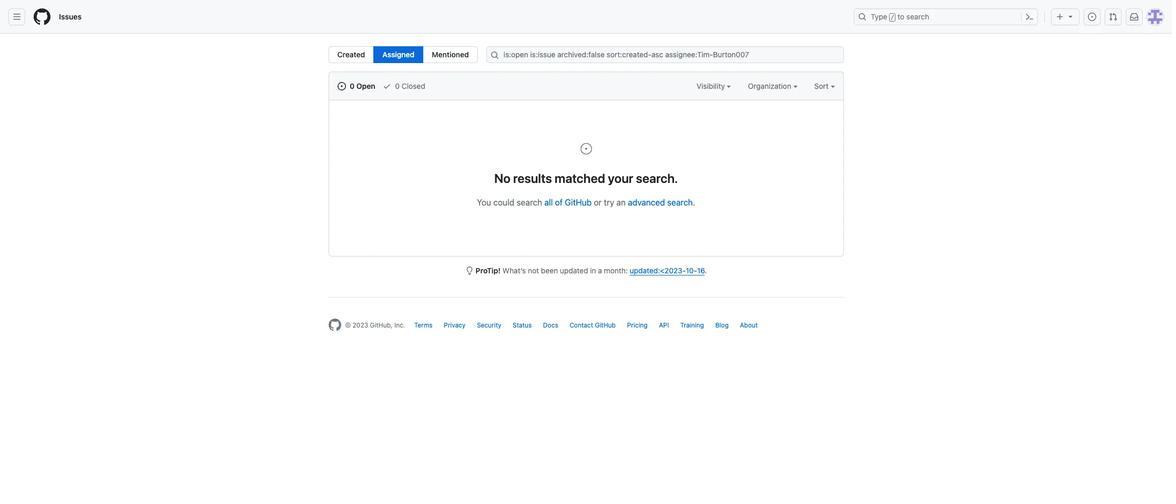 Task type: describe. For each thing, give the bounding box(es) containing it.
inc.
[[394, 321, 405, 329]]

. for you could search all of github or try an advanced search .
[[693, 198, 695, 207]]

advanced
[[628, 198, 665, 207]]

matched
[[555, 171, 605, 186]]

issues
[[59, 12, 82, 21]]

privacy
[[444, 321, 466, 329]]

issues element
[[329, 46, 478, 63]]

protip!
[[476, 266, 501, 275]]

/
[[891, 14, 895, 21]]

results
[[513, 171, 552, 186]]

. for protip! what's not been updated in a month: updated:<2023-10-16 .
[[705, 266, 707, 275]]

could
[[494, 198, 515, 207]]

all of github link
[[545, 198, 592, 207]]

sort
[[815, 82, 829, 90]]

© 2023 github, inc.
[[345, 321, 405, 329]]

closed
[[402, 82, 425, 90]]

to
[[898, 12, 905, 21]]

Issues search field
[[486, 46, 844, 63]]

updated:<2023-10-16 link
[[630, 266, 705, 275]]

search image
[[491, 51, 499, 59]]

terms
[[414, 321, 433, 329]]

check image
[[383, 82, 391, 90]]

0 vertical spatial github
[[565, 198, 592, 207]]

organization
[[748, 82, 794, 90]]

advanced search link
[[628, 198, 693, 207]]

1 vertical spatial homepage image
[[329, 319, 341, 331]]

0 open link
[[337, 80, 376, 92]]

type
[[871, 12, 888, 21]]

protip! what's not been updated in a month: updated:<2023-10-16 .
[[476, 266, 707, 275]]

Search all issues text field
[[486, 46, 844, 63]]

all
[[545, 198, 553, 207]]

been
[[541, 266, 558, 275]]

organization button
[[748, 80, 798, 92]]

16
[[697, 266, 705, 275]]

docs link
[[543, 321, 558, 329]]

issue opened image inside 0 open link
[[337, 82, 346, 90]]

contact
[[570, 321, 593, 329]]

2 horizontal spatial search
[[907, 12, 930, 21]]

git pull request image
[[1109, 13, 1118, 21]]

an
[[617, 198, 626, 207]]

issue opened image
[[1088, 13, 1097, 21]]

updated
[[560, 266, 588, 275]]

created
[[337, 50, 365, 59]]

0 for open
[[350, 82, 355, 90]]

contact github link
[[570, 321, 616, 329]]

about
[[740, 321, 758, 329]]

1 vertical spatial issue opened image
[[580, 143, 593, 155]]

0 open
[[348, 82, 376, 90]]

status link
[[513, 321, 532, 329]]

1 horizontal spatial search
[[668, 198, 693, 207]]

in
[[590, 266, 596, 275]]

mentioned
[[432, 50, 469, 59]]

training link
[[681, 321, 704, 329]]

month:
[[604, 266, 628, 275]]

light bulb image
[[465, 267, 474, 275]]

about link
[[740, 321, 758, 329]]

0 vertical spatial homepage image
[[34, 8, 51, 25]]



Task type: locate. For each thing, give the bounding box(es) containing it.
0 left open
[[350, 82, 355, 90]]

notifications image
[[1130, 13, 1139, 21]]

pricing
[[627, 321, 648, 329]]

sort button
[[815, 80, 835, 92]]

you could search all of github or try an advanced search .
[[477, 198, 695, 207]]

search right to
[[907, 12, 930, 21]]

.
[[693, 198, 695, 207], [705, 266, 707, 275]]

1 horizontal spatial github
[[595, 321, 616, 329]]

github,
[[370, 321, 393, 329]]

0 inside 0 open link
[[350, 82, 355, 90]]

1 horizontal spatial .
[[705, 266, 707, 275]]

github right contact
[[595, 321, 616, 329]]

assigned
[[383, 50, 415, 59]]

0 closed link
[[383, 80, 425, 92]]

0 vertical spatial .
[[693, 198, 695, 207]]

0 right check icon
[[395, 82, 400, 90]]

1 horizontal spatial 0
[[395, 82, 400, 90]]

0 closed
[[393, 82, 425, 90]]

0 horizontal spatial homepage image
[[34, 8, 51, 25]]

0 horizontal spatial .
[[693, 198, 695, 207]]

security
[[477, 321, 502, 329]]

visibility button
[[697, 80, 731, 92]]

0 vertical spatial issue opened image
[[337, 82, 346, 90]]

triangle down image
[[1067, 12, 1075, 21]]

privacy link
[[444, 321, 466, 329]]

search.
[[636, 171, 678, 186]]

plus image
[[1056, 13, 1065, 21]]

training
[[681, 321, 704, 329]]

a
[[598, 266, 602, 275]]

what's
[[503, 266, 526, 275]]

0 horizontal spatial 0
[[350, 82, 355, 90]]

1 0 from the left
[[350, 82, 355, 90]]

type / to search
[[871, 12, 930, 21]]

homepage image left ©
[[329, 319, 341, 331]]

issue opened image left the 0 open
[[337, 82, 346, 90]]

not
[[528, 266, 539, 275]]

0
[[350, 82, 355, 90], [395, 82, 400, 90]]

2 0 from the left
[[395, 82, 400, 90]]

blog link
[[716, 321, 729, 329]]

0 horizontal spatial issue opened image
[[337, 82, 346, 90]]

search left all
[[517, 198, 542, 207]]

security link
[[477, 321, 502, 329]]

github right of
[[565, 198, 592, 207]]

command palette image
[[1026, 13, 1034, 21]]

. right 'advanced'
[[693, 198, 695, 207]]

status
[[513, 321, 532, 329]]

homepage image left issues
[[34, 8, 51, 25]]

1 vertical spatial .
[[705, 266, 707, 275]]

0 horizontal spatial search
[[517, 198, 542, 207]]

you
[[477, 198, 491, 207]]

2023
[[353, 321, 368, 329]]

0 for closed
[[395, 82, 400, 90]]

issue opened image
[[337, 82, 346, 90], [580, 143, 593, 155]]

try
[[604, 198, 615, 207]]

0 inside 0 closed link
[[395, 82, 400, 90]]

docs
[[543, 321, 558, 329]]

your
[[608, 171, 634, 186]]

visibility
[[697, 82, 727, 90]]

assigned link
[[374, 46, 424, 63]]

©
[[345, 321, 351, 329]]

1 vertical spatial github
[[595, 321, 616, 329]]

api link
[[659, 321, 669, 329]]

issue opened image up no results matched your search.
[[580, 143, 593, 155]]

pricing link
[[627, 321, 648, 329]]

of
[[555, 198, 563, 207]]

no
[[494, 171, 511, 186]]

no results matched your search.
[[494, 171, 678, 186]]

created link
[[329, 46, 374, 63]]

0 horizontal spatial github
[[565, 198, 592, 207]]

github
[[565, 198, 592, 207], [595, 321, 616, 329]]

search down search.
[[668, 198, 693, 207]]

search
[[907, 12, 930, 21], [517, 198, 542, 207], [668, 198, 693, 207]]

or
[[594, 198, 602, 207]]

homepage image
[[34, 8, 51, 25], [329, 319, 341, 331]]

terms link
[[414, 321, 433, 329]]

updated:<2023-
[[630, 266, 686, 275]]

1 horizontal spatial homepage image
[[329, 319, 341, 331]]

. right 10-
[[705, 266, 707, 275]]

blog
[[716, 321, 729, 329]]

api
[[659, 321, 669, 329]]

mentioned link
[[423, 46, 478, 63]]

contact github
[[570, 321, 616, 329]]

open
[[357, 82, 376, 90]]

1 horizontal spatial issue opened image
[[580, 143, 593, 155]]

10-
[[686, 266, 697, 275]]



Task type: vqa. For each thing, say whether or not it's contained in the screenshot.
10-
yes



